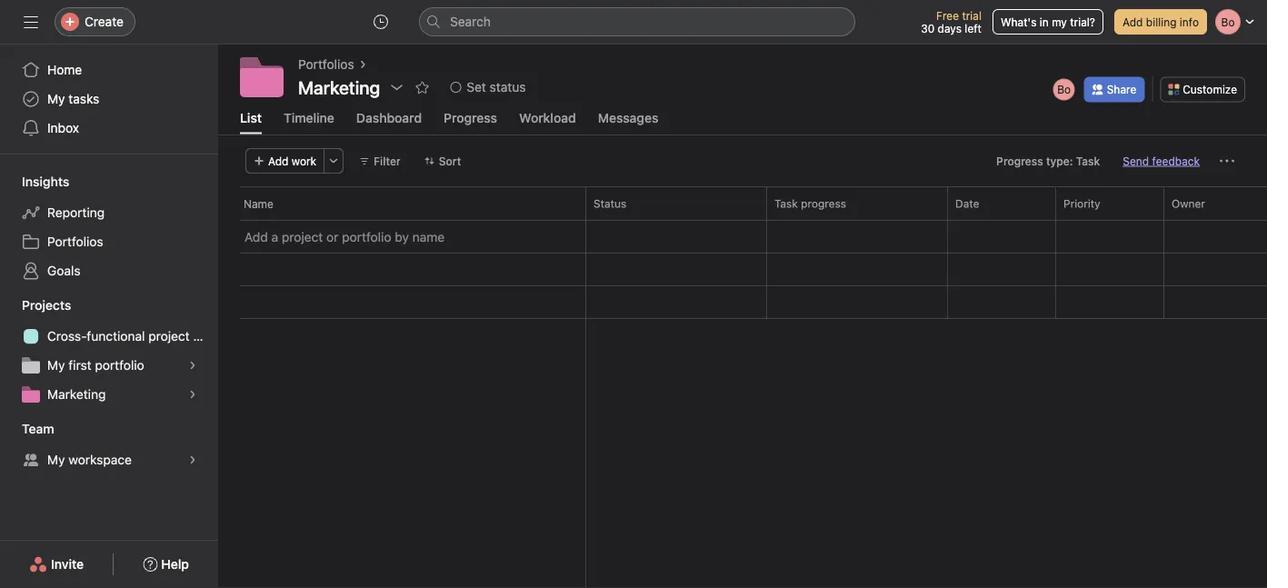 Task type: describe. For each thing, give the bounding box(es) containing it.
teams element
[[0, 413, 218, 478]]

functional
[[87, 329, 145, 344]]

search button
[[419, 7, 856, 36]]

my workspace
[[47, 452, 132, 467]]

info
[[1180, 15, 1200, 28]]

date
[[956, 197, 980, 210]]

in
[[1040, 15, 1049, 28]]

history image
[[374, 15, 388, 29]]

my first portfolio link
[[11, 351, 207, 380]]

work
[[292, 154, 317, 167]]

0 vertical spatial portfolios
[[298, 57, 354, 72]]

task progress
[[775, 197, 847, 210]]

4 row from the top
[[218, 285, 1268, 319]]

hide sidebar image
[[24, 15, 38, 29]]

add work button
[[246, 148, 325, 174]]

inbox
[[47, 121, 79, 136]]

timeline link
[[284, 110, 335, 134]]

see details, my first portfolio image
[[187, 360, 198, 371]]

cross-functional project plan link
[[11, 322, 218, 351]]

insights button
[[0, 173, 69, 191]]

insights
[[22, 174, 69, 189]]

name
[[244, 197, 274, 210]]

my tasks link
[[11, 85, 207, 114]]

share button
[[1085, 77, 1145, 102]]

messages link
[[598, 110, 659, 134]]

reporting link
[[11, 198, 207, 227]]

list
[[240, 110, 262, 125]]

dashboard link
[[356, 110, 422, 134]]

trial
[[963, 9, 982, 22]]

see details, marketing image
[[187, 389, 198, 400]]

send
[[1124, 154, 1150, 167]]

create button
[[55, 7, 135, 36]]

workload link
[[519, 110, 576, 134]]

show options image
[[390, 80, 404, 95]]

global element
[[0, 45, 218, 154]]

2 row from the top
[[218, 219, 1268, 221]]

inbox link
[[11, 114, 207, 143]]

portfolio inside add a project or portfolio by name row
[[342, 229, 392, 244]]

project for plan
[[148, 329, 190, 344]]

home link
[[11, 55, 207, 85]]

team button
[[0, 420, 54, 438]]

list link
[[240, 110, 262, 134]]

search
[[450, 14, 491, 29]]

tasks
[[69, 91, 99, 106]]

by
[[395, 229, 409, 244]]

add billing info button
[[1115, 9, 1208, 35]]

progress for progress type: task
[[997, 154, 1044, 167]]

first
[[69, 358, 92, 373]]

project for or
[[282, 229, 323, 244]]

30
[[921, 22, 935, 35]]

workspace
[[69, 452, 132, 467]]

free trial 30 days left
[[921, 9, 982, 35]]

share
[[1107, 83, 1137, 96]]

or
[[327, 229, 339, 244]]

filter
[[374, 154, 401, 167]]

timeline
[[284, 110, 335, 125]]

my
[[1052, 15, 1068, 28]]

progress link
[[444, 110, 498, 134]]

billing
[[1147, 15, 1177, 28]]

plan
[[193, 329, 218, 344]]

goals link
[[11, 256, 207, 286]]

free
[[937, 9, 959, 22]]

0 vertical spatial marketing
[[298, 76, 380, 98]]

feedback
[[1153, 154, 1200, 167]]

add billing info
[[1123, 15, 1200, 28]]

projects button
[[0, 296, 71, 315]]

help
[[161, 557, 189, 572]]

projects
[[22, 298, 71, 313]]

filter button
[[351, 148, 409, 174]]

team
[[22, 422, 54, 437]]

0 horizontal spatial task
[[775, 197, 798, 210]]

sort
[[439, 154, 461, 167]]

insights element
[[0, 166, 218, 289]]

customize button
[[1161, 77, 1246, 102]]

task inside dropdown button
[[1077, 154, 1101, 167]]

invite button
[[17, 548, 96, 581]]

cross-functional project plan
[[47, 329, 218, 344]]

customize
[[1183, 83, 1238, 96]]

add a project or portfolio by name
[[245, 229, 445, 244]]

set
[[467, 80, 486, 95]]

status
[[594, 197, 627, 210]]

send feedback link
[[1124, 153, 1200, 169]]

add work
[[268, 154, 317, 167]]



Task type: vqa. For each thing, say whether or not it's contained in the screenshot.
Project corresponding to plan
yes



Task type: locate. For each thing, give the bounding box(es) containing it.
sort button
[[416, 148, 470, 174]]

progress
[[444, 110, 498, 125], [997, 154, 1044, 167]]

my first portfolio
[[47, 358, 144, 373]]

add left a
[[245, 229, 268, 244]]

0 horizontal spatial marketing
[[47, 387, 106, 402]]

1 vertical spatial my
[[47, 358, 65, 373]]

left
[[965, 22, 982, 35]]

messages
[[598, 110, 659, 125]]

row containing name
[[218, 186, 1268, 220]]

portfolio down cross-functional project plan link
[[95, 358, 144, 373]]

2 vertical spatial my
[[47, 452, 65, 467]]

project left plan at the bottom left of page
[[148, 329, 190, 344]]

search list box
[[419, 7, 856, 36]]

task right "type:"
[[1077, 154, 1101, 167]]

add for add billing info
[[1123, 15, 1144, 28]]

progress type: task
[[997, 154, 1101, 167]]

workload
[[519, 110, 576, 125]]

progress inside dropdown button
[[997, 154, 1044, 167]]

marketing
[[298, 76, 380, 98], [47, 387, 106, 402]]

1 horizontal spatial portfolio
[[342, 229, 392, 244]]

0 horizontal spatial portfolio
[[95, 358, 144, 373]]

my tasks
[[47, 91, 99, 106]]

portfolio
[[342, 229, 392, 244], [95, 358, 144, 373]]

portfolios link inside insights element
[[11, 227, 207, 256]]

add left work
[[268, 154, 289, 167]]

0 horizontal spatial progress
[[444, 110, 498, 125]]

days
[[938, 22, 962, 35]]

portfolios link
[[298, 55, 354, 75], [11, 227, 207, 256]]

owner
[[1172, 197, 1206, 210]]

marketing link
[[11, 380, 207, 409]]

1 vertical spatial project
[[148, 329, 190, 344]]

portfolios inside the portfolios link
[[47, 234, 103, 249]]

add for add work
[[268, 154, 289, 167]]

2 horizontal spatial add
[[1123, 15, 1144, 28]]

task
[[1077, 154, 1101, 167], [775, 197, 798, 210]]

reporting
[[47, 205, 105, 220]]

1 vertical spatial portfolios link
[[11, 227, 207, 256]]

0 horizontal spatial portfolios link
[[11, 227, 207, 256]]

task right show options for status column icon on the top right of page
[[775, 197, 798, 210]]

what's in my trial? button
[[993, 9, 1104, 35]]

portfolios
[[298, 57, 354, 72], [47, 234, 103, 249]]

portfolios up timeline
[[298, 57, 354, 72]]

portfolios link up timeline
[[298, 55, 354, 75]]

progress
[[801, 197, 847, 210]]

my for my workspace
[[47, 452, 65, 467]]

type:
[[1047, 154, 1074, 167]]

priority
[[1064, 197, 1101, 210]]

add a project or portfolio by name row
[[218, 220, 1268, 254]]

my for my tasks
[[47, 91, 65, 106]]

1 horizontal spatial marketing
[[298, 76, 380, 98]]

my for my first portfolio
[[47, 358, 65, 373]]

my inside global element
[[47, 91, 65, 106]]

0 vertical spatial add
[[1123, 15, 1144, 28]]

1 vertical spatial portfolios
[[47, 234, 103, 249]]

my left first
[[47, 358, 65, 373]]

add
[[1123, 15, 1144, 28], [268, 154, 289, 167], [245, 229, 268, 244]]

more actions image
[[328, 155, 339, 166]]

1 horizontal spatial add
[[268, 154, 289, 167]]

progress left "type:"
[[997, 154, 1044, 167]]

1 vertical spatial marketing
[[47, 387, 106, 402]]

what's in my trial?
[[1001, 15, 1096, 28]]

marketing up timeline
[[298, 76, 380, 98]]

progress type: task button
[[989, 148, 1109, 174]]

1 vertical spatial progress
[[997, 154, 1044, 167]]

show options for status column image
[[744, 198, 755, 209]]

project
[[282, 229, 323, 244], [148, 329, 190, 344]]

my workspace link
[[11, 446, 207, 475]]

portfolios link down reporting
[[11, 227, 207, 256]]

1 horizontal spatial portfolios
[[298, 57, 354, 72]]

see details, my workspace image
[[187, 455, 198, 466]]

set status button
[[442, 75, 534, 100]]

project inside row
[[282, 229, 323, 244]]

1 horizontal spatial progress
[[997, 154, 1044, 167]]

add to starred image
[[415, 80, 430, 95]]

1 vertical spatial portfolio
[[95, 358, 144, 373]]

invite
[[51, 557, 84, 572]]

add for add a project or portfolio by name
[[245, 229, 268, 244]]

add left billing
[[1123, 15, 1144, 28]]

create
[[85, 14, 124, 29]]

2 vertical spatial add
[[245, 229, 268, 244]]

dashboard
[[356, 110, 422, 125]]

progress for progress
[[444, 110, 498, 125]]

0 vertical spatial portfolios link
[[298, 55, 354, 75]]

status
[[490, 80, 526, 95]]

0 vertical spatial project
[[282, 229, 323, 244]]

portfolios down reporting
[[47, 234, 103, 249]]

my inside teams element
[[47, 452, 65, 467]]

0 horizontal spatial portfolios
[[47, 234, 103, 249]]

my
[[47, 91, 65, 106], [47, 358, 65, 373], [47, 452, 65, 467]]

0 horizontal spatial project
[[148, 329, 190, 344]]

0 horizontal spatial add
[[245, 229, 268, 244]]

0 vertical spatial my
[[47, 91, 65, 106]]

portfolio right or
[[342, 229, 392, 244]]

my down team
[[47, 452, 65, 467]]

name
[[413, 229, 445, 244]]

1 vertical spatial task
[[775, 197, 798, 210]]

bo
[[1058, 83, 1071, 96]]

1 vertical spatial add
[[268, 154, 289, 167]]

row
[[218, 186, 1268, 220], [218, 219, 1268, 221], [218, 253, 1268, 286], [218, 285, 1268, 319]]

help button
[[131, 548, 201, 581]]

2 my from the top
[[47, 358, 65, 373]]

1 horizontal spatial task
[[1077, 154, 1101, 167]]

add inside row
[[245, 229, 268, 244]]

marketing inside marketing link
[[47, 387, 106, 402]]

3 row from the top
[[218, 253, 1268, 286]]

portfolio inside my first portfolio link
[[95, 358, 144, 373]]

home
[[47, 62, 82, 77]]

1 row from the top
[[218, 186, 1268, 220]]

cross-
[[47, 329, 87, 344]]

0 vertical spatial portfolio
[[342, 229, 392, 244]]

a
[[272, 229, 278, 244]]

marketing down first
[[47, 387, 106, 402]]

0 vertical spatial task
[[1077, 154, 1101, 167]]

set status
[[467, 80, 526, 95]]

1 horizontal spatial project
[[282, 229, 323, 244]]

0 vertical spatial progress
[[444, 110, 498, 125]]

1 my from the top
[[47, 91, 65, 106]]

what's
[[1001, 15, 1037, 28]]

3 my from the top
[[47, 452, 65, 467]]

my inside "projects" element
[[47, 358, 65, 373]]

projects element
[[0, 289, 218, 413]]

my left tasks
[[47, 91, 65, 106]]

1 horizontal spatial portfolios link
[[298, 55, 354, 75]]

more actions image
[[1220, 154, 1235, 168]]

send feedback
[[1124, 154, 1200, 167]]

project right a
[[282, 229, 323, 244]]

trial?
[[1071, 15, 1096, 28]]

progress down set
[[444, 110, 498, 125]]

goals
[[47, 263, 81, 278]]



